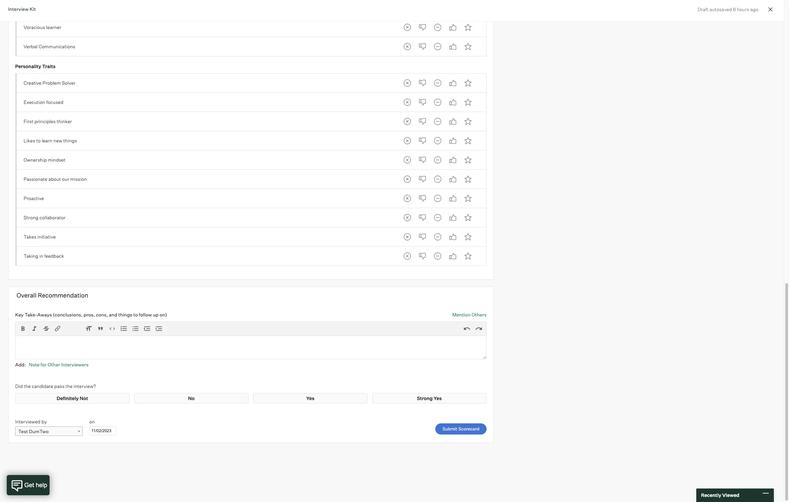 Task type: describe. For each thing, give the bounding box(es) containing it.
personality traits
[[15, 63, 56, 69]]

yes image for to
[[446, 134, 460, 147]]

mixed image for focused
[[431, 95, 445, 109]]

mixed image for communications
[[431, 40, 445, 53]]

tab list for problem
[[401, 76, 475, 90]]

principles
[[35, 118, 56, 124]]

yes button for communications
[[446, 40, 460, 53]]

yes button for collaborator
[[446, 211, 460, 224]]

execution focused
[[24, 99, 63, 105]]

submit scorecard
[[443, 426, 480, 432]]

strong yes button for mindset
[[462, 153, 475, 167]]

strong yes image for in
[[462, 249, 475, 263]]

yes button for about
[[446, 172, 460, 186]]

1 vertical spatial to
[[133, 312, 138, 318]]

9 tab list from the top
[[401, 192, 475, 205]]

strong for strong yes
[[417, 395, 433, 401]]

mixed button for principles
[[431, 115, 445, 128]]

1 the from the left
[[24, 383, 31, 389]]

creative
[[24, 80, 42, 86]]

passionate
[[24, 176, 47, 182]]

definitely not button for collaborator
[[401, 211, 414, 224]]

practices
[[49, 5, 69, 11]]

up
[[153, 312, 159, 318]]

9 yes button from the top
[[446, 192, 460, 205]]

takes
[[24, 234, 36, 240]]

passionate about our mission
[[24, 176, 87, 182]]

no image for principles
[[416, 115, 430, 128]]

strong yes image for problem
[[462, 76, 475, 90]]

dumtwo
[[29, 429, 49, 434]]

0 horizontal spatial things
[[63, 138, 77, 143]]

in
[[39, 253, 43, 259]]

definitely not image for about
[[401, 172, 414, 186]]

mention others link
[[453, 312, 487, 318]]

no image for strong collaborator
[[416, 211, 430, 224]]

no
[[188, 395, 195, 401]]

no button for focused
[[416, 95, 430, 109]]

feedback
[[44, 253, 64, 259]]

strong collaborator
[[24, 215, 66, 220]]

definitely not button for principles
[[401, 115, 414, 128]]

creative problem solver
[[24, 80, 76, 86]]

add: note for other interviewers
[[15, 362, 89, 368]]

ownership mindset
[[24, 157, 66, 163]]

test
[[18, 429, 28, 434]]

mixed button for communications
[[431, 40, 445, 53]]

no button for problem
[[416, 76, 430, 90]]

no image for creative problem solver
[[416, 76, 430, 90]]

definitely not image for focused
[[401, 95, 414, 109]]

recently viewed
[[702, 493, 740, 498]]

for
[[41, 362, 47, 368]]

strong yes image for principles
[[462, 115, 475, 128]]

yes button for learner
[[446, 21, 460, 34]]

mixed image for likes to learn new things
[[431, 134, 445, 147]]

mission
[[70, 176, 87, 182]]

focused
[[46, 99, 63, 105]]

definitely not image for learner
[[401, 21, 414, 34]]

no button for mindset
[[416, 153, 430, 167]]

tab list for principles
[[401, 115, 475, 128]]

definitely not image for communications
[[401, 40, 414, 53]]

taking
[[24, 253, 38, 259]]

on
[[89, 419, 95, 425]]

take-
[[25, 312, 37, 318]]

execution
[[24, 99, 45, 105]]

of
[[33, 5, 37, 11]]

note
[[29, 362, 40, 368]]

mixed button for collaborator
[[431, 211, 445, 224]]

not
[[80, 395, 88, 401]]

test dumtwo link
[[15, 427, 83, 436]]

mixed image for passionate about our mission
[[431, 172, 445, 186]]

use of best practices
[[24, 5, 69, 11]]

yes button for mindset
[[446, 153, 460, 167]]

no button for about
[[416, 172, 430, 186]]

submit
[[443, 426, 458, 432]]

mixed button for to
[[431, 134, 445, 147]]

on)
[[160, 312, 167, 318]]

strong yes image for communications
[[462, 40, 475, 53]]

did
[[15, 383, 23, 389]]

tab list for mindset
[[401, 153, 475, 167]]

yes image for ownership mindset
[[446, 153, 460, 167]]

our
[[62, 176, 69, 182]]

9 strong yes button from the top
[[462, 192, 475, 205]]

recently
[[702, 493, 722, 498]]

definitely not
[[57, 395, 88, 401]]

communications
[[39, 44, 75, 49]]

yes button for to
[[446, 134, 460, 147]]

definitely not image for principles
[[401, 115, 414, 128]]

interviewed by
[[15, 419, 47, 425]]

0 vertical spatial to
[[36, 138, 41, 143]]

tab list for initiative
[[401, 230, 475, 244]]

mixed image for creative problem solver
[[431, 76, 445, 90]]

first principles thinker
[[24, 118, 72, 124]]

no image for focused
[[416, 95, 430, 109]]

strong yes image for collaborator
[[462, 211, 475, 224]]

strong for strong collaborator
[[24, 215, 38, 220]]

4 mixed image from the top
[[431, 192, 445, 205]]

strong yes image for voracious learner
[[462, 21, 475, 34]]

interview kit
[[8, 6, 36, 12]]

new
[[54, 138, 62, 143]]

yes image for focused
[[446, 95, 460, 109]]

strong yes
[[417, 395, 442, 401]]

yes button for focused
[[446, 95, 460, 109]]

no button for principles
[[416, 115, 430, 128]]

7 strong yes image from the top
[[462, 192, 475, 205]]

definitely not button for focused
[[401, 95, 414, 109]]

mention
[[453, 312, 471, 318]]

no button for learner
[[416, 21, 430, 34]]

no button for initiative
[[416, 230, 430, 244]]

9 definitely not button from the top
[[401, 192, 414, 205]]

follow
[[139, 312, 152, 318]]

taking in feedback
[[24, 253, 64, 259]]

no button for communications
[[416, 40, 430, 53]]

likes
[[24, 138, 35, 143]]

strong yes button for learner
[[462, 21, 475, 34]]

interview
[[8, 6, 29, 12]]

interviewers
[[61, 362, 89, 368]]

add:
[[15, 362, 26, 368]]

viewed
[[723, 493, 740, 498]]

personality
[[15, 63, 41, 69]]

1 yes from the left
[[307, 395, 315, 401]]

strong yes button for principles
[[462, 115, 475, 128]]

no image for voracious learner
[[416, 21, 430, 34]]

collaborator
[[39, 215, 66, 220]]

mixed button for focused
[[431, 95, 445, 109]]

9 mixed button from the top
[[431, 192, 445, 205]]

about
[[48, 176, 61, 182]]

others
[[472, 312, 487, 318]]

2 the from the left
[[66, 383, 73, 389]]

test dumtwo
[[18, 429, 49, 434]]

no image for communications
[[416, 40, 430, 53]]

mixed button for learner
[[431, 21, 445, 34]]

definitely not button for learner
[[401, 21, 414, 34]]

no image for ownership mindset
[[416, 153, 430, 167]]

mention others
[[453, 312, 487, 318]]



Task type: vqa. For each thing, say whether or not it's contained in the screenshot.
4th Mixed icon
yes



Task type: locate. For each thing, give the bounding box(es) containing it.
2 no button from the top
[[416, 40, 430, 53]]

definitely not button for in
[[401, 249, 414, 263]]

strong yes image for focused
[[462, 95, 475, 109]]

definitely not button for mindset
[[401, 153, 414, 167]]

12 no button from the top
[[416, 249, 430, 263]]

definitely not image for mindset
[[401, 153, 414, 167]]

autosaved
[[710, 6, 733, 12]]

1 no image from the top
[[416, 40, 430, 53]]

4 mixed image from the top
[[431, 153, 445, 167]]

yes image for taking in feedback
[[446, 249, 460, 263]]

strong yes image
[[462, 21, 475, 34], [462, 134, 475, 147]]

4 no button from the top
[[416, 95, 430, 109]]

6 tab list from the top
[[401, 134, 475, 147]]

strong yes image for mindset
[[462, 153, 475, 167]]

overall recommendation
[[17, 292, 88, 299]]

first
[[24, 118, 33, 124]]

8 definitely not button from the top
[[401, 172, 414, 186]]

no button
[[416, 21, 430, 34], [416, 40, 430, 53], [416, 76, 430, 90], [416, 95, 430, 109], [416, 115, 430, 128], [416, 134, 430, 147], [416, 153, 430, 167], [416, 172, 430, 186], [416, 192, 430, 205], [416, 211, 430, 224], [416, 230, 430, 244], [416, 249, 430, 263]]

5 yes image from the top
[[446, 134, 460, 147]]

11 definitely not button from the top
[[401, 230, 414, 244]]

traits
[[42, 63, 56, 69]]

pros,
[[84, 312, 95, 318]]

kit
[[30, 6, 36, 12]]

4 definitely not button from the top
[[401, 95, 414, 109]]

7 definitely not button from the top
[[401, 153, 414, 167]]

4 no image from the top
[[416, 134, 430, 147]]

3 mixed button from the top
[[431, 76, 445, 90]]

5 no button from the top
[[416, 115, 430, 128]]

definitely not image for to
[[401, 134, 414, 147]]

0 vertical spatial things
[[63, 138, 77, 143]]

overall
[[17, 292, 37, 299]]

3 yes image from the top
[[446, 172, 460, 186]]

definitely not image
[[401, 21, 414, 34], [401, 76, 414, 90], [401, 95, 414, 109], [401, 115, 414, 128], [401, 134, 414, 147], [401, 153, 414, 167], [401, 172, 414, 186], [401, 192, 414, 205], [401, 211, 414, 224], [401, 249, 414, 263]]

1 yes image from the top
[[446, 21, 460, 34]]

strong yes button for focused
[[462, 95, 475, 109]]

1 yes button from the top
[[446, 21, 460, 34]]

1 vertical spatial strong
[[417, 395, 433, 401]]

3 definitely not image from the top
[[401, 95, 414, 109]]

problem
[[43, 80, 61, 86]]

2 strong yes image from the top
[[462, 134, 475, 147]]

no image for passionate about our mission
[[416, 172, 430, 186]]

5 mixed image from the top
[[431, 249, 445, 263]]

7 definitely not image from the top
[[401, 172, 414, 186]]

hours
[[738, 6, 750, 12]]

the right did
[[24, 383, 31, 389]]

thinker
[[57, 118, 72, 124]]

other
[[48, 362, 60, 368]]

1 strong yes image from the top
[[462, 40, 475, 53]]

1 definitely not image from the top
[[401, 21, 414, 34]]

5 no image from the top
[[416, 211, 430, 224]]

yes image for learner
[[446, 21, 460, 34]]

definitely not image for collaborator
[[401, 211, 414, 224]]

2 yes image from the top
[[446, 153, 460, 167]]

1 mixed image from the top
[[431, 21, 445, 34]]

0 horizontal spatial to
[[36, 138, 41, 143]]

1 vertical spatial things
[[118, 312, 132, 318]]

10 mixed button from the top
[[431, 211, 445, 224]]

5 mixed button from the top
[[431, 115, 445, 128]]

5 definitely not button from the top
[[401, 115, 414, 128]]

None text field
[[15, 336, 487, 359]]

5 strong yes button from the top
[[462, 115, 475, 128]]

4 no image from the top
[[416, 172, 430, 186]]

close image
[[767, 5, 775, 14]]

tab list for focused
[[401, 95, 475, 109]]

ago
[[751, 6, 759, 12]]

tab list for communications
[[401, 40, 475, 53]]

10 no button from the top
[[416, 211, 430, 224]]

None text field
[[89, 427, 116, 435]]

1 no button from the top
[[416, 21, 430, 34]]

(conclusions,
[[53, 312, 83, 318]]

tab list for learner
[[401, 21, 475, 34]]

yes button
[[446, 21, 460, 34], [446, 40, 460, 53], [446, 76, 460, 90], [446, 95, 460, 109], [446, 115, 460, 128], [446, 134, 460, 147], [446, 153, 460, 167], [446, 172, 460, 186], [446, 192, 460, 205], [446, 211, 460, 224], [446, 230, 460, 244], [446, 249, 460, 263]]

voracious learner
[[24, 24, 61, 30]]

2 yes from the left
[[434, 395, 442, 401]]

1 yes image from the top
[[446, 40, 460, 53]]

1 definitely not image from the top
[[401, 40, 414, 53]]

definitely not button for initiative
[[401, 230, 414, 244]]

tab list for in
[[401, 249, 475, 263]]

1 horizontal spatial strong
[[417, 395, 433, 401]]

and
[[109, 312, 117, 318]]

3 yes image from the top
[[446, 95, 460, 109]]

tab list
[[401, 21, 475, 34], [401, 40, 475, 53], [401, 76, 475, 90], [401, 95, 475, 109], [401, 115, 475, 128], [401, 134, 475, 147], [401, 153, 475, 167], [401, 172, 475, 186], [401, 192, 475, 205], [401, 211, 475, 224], [401, 230, 475, 244], [401, 249, 475, 263]]

1 definitely not button from the top
[[401, 21, 414, 34]]

12 strong yes button from the top
[[462, 249, 475, 263]]

learner
[[46, 24, 61, 30]]

0 vertical spatial strong yes image
[[462, 21, 475, 34]]

mixed button for mindset
[[431, 153, 445, 167]]

no button for collaborator
[[416, 211, 430, 224]]

recommendation
[[38, 292, 88, 299]]

yes button for principles
[[446, 115, 460, 128]]

9 strong yes image from the top
[[462, 230, 475, 244]]

no button for in
[[416, 249, 430, 263]]

1 vertical spatial strong yes image
[[462, 134, 475, 147]]

no image
[[416, 40, 430, 53], [416, 95, 430, 109], [416, 115, 430, 128], [416, 134, 430, 147], [416, 192, 430, 205]]

definitely not image
[[401, 40, 414, 53], [401, 230, 414, 244]]

verbal
[[24, 44, 38, 49]]

3 definitely not button from the top
[[401, 76, 414, 90]]

yes image for initiative
[[446, 230, 460, 244]]

strong yes button for communications
[[462, 40, 475, 53]]

1 horizontal spatial to
[[133, 312, 138, 318]]

mindset
[[48, 157, 66, 163]]

voracious
[[24, 24, 45, 30]]

8 strong yes image from the top
[[462, 211, 475, 224]]

3 yes button from the top
[[446, 76, 460, 90]]

7 yes image from the top
[[446, 211, 460, 224]]

note for other interviewers link
[[29, 362, 89, 368]]

2 mixed image from the top
[[431, 40, 445, 53]]

tab list for to
[[401, 134, 475, 147]]

aways
[[37, 312, 52, 318]]

8 yes image from the top
[[446, 230, 460, 244]]

mixed image for learner
[[431, 21, 445, 34]]

tab list for collaborator
[[401, 211, 475, 224]]

0 vertical spatial definitely not image
[[401, 40, 414, 53]]

mixed button for in
[[431, 249, 445, 263]]

no image for to
[[416, 134, 430, 147]]

1 mixed button from the top
[[431, 21, 445, 34]]

strong yes button for to
[[462, 134, 475, 147]]

6 yes button from the top
[[446, 134, 460, 147]]

initiative
[[37, 234, 56, 240]]

to left learn
[[36, 138, 41, 143]]

strong yes button for about
[[462, 172, 475, 186]]

2 yes button from the top
[[446, 40, 460, 53]]

7 tab list from the top
[[401, 153, 475, 167]]

yes image
[[446, 21, 460, 34], [446, 76, 460, 90], [446, 95, 460, 109], [446, 115, 460, 128], [446, 134, 460, 147], [446, 192, 460, 205], [446, 211, 460, 224], [446, 230, 460, 244]]

0 horizontal spatial strong
[[24, 215, 38, 220]]

4 strong yes button from the top
[[462, 95, 475, 109]]

1 strong yes button from the top
[[462, 21, 475, 34]]

mixed image
[[431, 21, 445, 34], [431, 40, 445, 53], [431, 95, 445, 109], [431, 192, 445, 205], [431, 249, 445, 263]]

mixed button for about
[[431, 172, 445, 186]]

interview?
[[74, 383, 96, 389]]

4 strong yes image from the top
[[462, 115, 475, 128]]

scorecard
[[459, 426, 480, 432]]

the
[[24, 383, 31, 389], [66, 383, 73, 389]]

likes to learn new things
[[24, 138, 77, 143]]

strong yes button for problem
[[462, 76, 475, 90]]

the right the pass
[[66, 383, 73, 389]]

things right new
[[63, 138, 77, 143]]

ownership
[[24, 157, 47, 163]]

1 vertical spatial definitely not image
[[401, 230, 414, 244]]

mixed image for strong collaborator
[[431, 211, 445, 224]]

things
[[63, 138, 77, 143], [118, 312, 132, 318]]

11 mixed button from the top
[[431, 230, 445, 244]]

definitely not image for problem
[[401, 76, 414, 90]]

definitely not image for in
[[401, 249, 414, 263]]

did the candidate pass the interview?
[[15, 383, 96, 389]]

mixed button for problem
[[431, 76, 445, 90]]

5 no image from the top
[[416, 192, 430, 205]]

takes initiative
[[24, 234, 56, 240]]

2 tab list from the top
[[401, 40, 475, 53]]

11 no button from the top
[[416, 230, 430, 244]]

draft autosaved 6 hours ago
[[698, 6, 759, 12]]

7 yes button from the top
[[446, 153, 460, 167]]

proactive
[[24, 195, 44, 201]]

strong yes image
[[462, 40, 475, 53], [462, 76, 475, 90], [462, 95, 475, 109], [462, 115, 475, 128], [462, 153, 475, 167], [462, 172, 475, 186], [462, 192, 475, 205], [462, 211, 475, 224], [462, 230, 475, 244], [462, 249, 475, 263]]

mixed image for takes initiative
[[431, 230, 445, 244]]

tab list for about
[[401, 172, 475, 186]]

yes button for initiative
[[446, 230, 460, 244]]

no image for takes initiative
[[416, 230, 430, 244]]

10 definitely not button from the top
[[401, 211, 414, 224]]

strong yes button for collaborator
[[462, 211, 475, 224]]

12 definitely not button from the top
[[401, 249, 414, 263]]

4 yes button from the top
[[446, 95, 460, 109]]

10 strong yes button from the top
[[462, 211, 475, 224]]

strong yes image for about
[[462, 172, 475, 186]]

9 no button from the top
[[416, 192, 430, 205]]

4 yes image from the top
[[446, 115, 460, 128]]

6
[[734, 6, 737, 12]]

definitely not button for about
[[401, 172, 414, 186]]

6 no button from the top
[[416, 134, 430, 147]]

key take-aways (conclusions, pros, cons, and things to follow up on)
[[15, 312, 167, 318]]

7 mixed image from the top
[[431, 230, 445, 244]]

11 yes button from the top
[[446, 230, 460, 244]]

7 mixed button from the top
[[431, 153, 445, 167]]

learn
[[42, 138, 52, 143]]

1 horizontal spatial yes
[[434, 395, 442, 401]]

4 yes image from the top
[[446, 249, 460, 263]]

verbal communications
[[24, 44, 75, 49]]

yes image
[[446, 40, 460, 53], [446, 153, 460, 167], [446, 172, 460, 186], [446, 249, 460, 263]]

yes button for problem
[[446, 76, 460, 90]]

mixed button
[[431, 21, 445, 34], [431, 40, 445, 53], [431, 76, 445, 90], [431, 95, 445, 109], [431, 115, 445, 128], [431, 134, 445, 147], [431, 153, 445, 167], [431, 172, 445, 186], [431, 192, 445, 205], [431, 211, 445, 224], [431, 230, 445, 244], [431, 249, 445, 263]]

yes image for passionate about our mission
[[446, 172, 460, 186]]

1 no image from the top
[[416, 21, 430, 34]]

5 definitely not image from the top
[[401, 134, 414, 147]]

12 tab list from the top
[[401, 249, 475, 263]]

submit scorecard link
[[436, 424, 487, 435]]

3 no image from the top
[[416, 115, 430, 128]]

to left "follow" at the bottom left
[[133, 312, 138, 318]]

10 definitely not image from the top
[[401, 249, 414, 263]]

no image for taking in feedback
[[416, 249, 430, 263]]

6 mixed button from the top
[[431, 134, 445, 147]]

10 tab list from the top
[[401, 211, 475, 224]]

pass
[[54, 383, 65, 389]]

0 vertical spatial strong
[[24, 215, 38, 220]]

definitely not button for problem
[[401, 76, 414, 90]]

8 definitely not image from the top
[[401, 192, 414, 205]]

8 strong yes button from the top
[[462, 172, 475, 186]]

strong yes button for in
[[462, 249, 475, 263]]

definitely not button for to
[[401, 134, 414, 147]]

definitely not button for communications
[[401, 40, 414, 53]]

1 horizontal spatial things
[[118, 312, 132, 318]]

3 mixed image from the top
[[431, 95, 445, 109]]

solver
[[62, 80, 76, 86]]

4 mixed button from the top
[[431, 95, 445, 109]]

to
[[36, 138, 41, 143], [133, 312, 138, 318]]

yes image for verbal communications
[[446, 40, 460, 53]]

yes image for principles
[[446, 115, 460, 128]]

yes
[[307, 395, 315, 401], [434, 395, 442, 401]]

yes image for collaborator
[[446, 211, 460, 224]]

7 no button from the top
[[416, 153, 430, 167]]

2 definitely not image from the top
[[401, 76, 414, 90]]

mixed button for initiative
[[431, 230, 445, 244]]

mixed image
[[431, 76, 445, 90], [431, 115, 445, 128], [431, 134, 445, 147], [431, 153, 445, 167], [431, 172, 445, 186], [431, 211, 445, 224], [431, 230, 445, 244]]

yes button for in
[[446, 249, 460, 263]]

draft
[[698, 6, 709, 12]]

10 strong yes image from the top
[[462, 249, 475, 263]]

strong
[[24, 215, 38, 220], [417, 395, 433, 401]]

2 mixed button from the top
[[431, 40, 445, 53]]

best
[[38, 5, 48, 11]]

5 mixed image from the top
[[431, 172, 445, 186]]

no button for to
[[416, 134, 430, 147]]

yes image for problem
[[446, 76, 460, 90]]

1 horizontal spatial the
[[66, 383, 73, 389]]

8 mixed button from the top
[[431, 172, 445, 186]]

2 strong yes image from the top
[[462, 76, 475, 90]]

mixed image for first principles thinker
[[431, 115, 445, 128]]

mixed image for in
[[431, 249, 445, 263]]

6 no image from the top
[[416, 230, 430, 244]]

by
[[41, 419, 47, 425]]

strong yes button
[[462, 21, 475, 34], [462, 40, 475, 53], [462, 76, 475, 90], [462, 95, 475, 109], [462, 115, 475, 128], [462, 134, 475, 147], [462, 153, 475, 167], [462, 172, 475, 186], [462, 192, 475, 205], [462, 211, 475, 224], [462, 230, 475, 244], [462, 249, 475, 263]]

mixed image for ownership mindset
[[431, 153, 445, 167]]

3 tab list from the top
[[401, 76, 475, 90]]

3 no image from the top
[[416, 153, 430, 167]]

key
[[15, 312, 24, 318]]

0 horizontal spatial the
[[24, 383, 31, 389]]

no image
[[416, 21, 430, 34], [416, 76, 430, 90], [416, 153, 430, 167], [416, 172, 430, 186], [416, 211, 430, 224], [416, 230, 430, 244], [416, 249, 430, 263]]

strong yes image for initiative
[[462, 230, 475, 244]]

5 yes button from the top
[[446, 115, 460, 128]]

things right and
[[118, 312, 132, 318]]

12 mixed button from the top
[[431, 249, 445, 263]]

strong yes image for likes to learn new things
[[462, 134, 475, 147]]

0 horizontal spatial yes
[[307, 395, 315, 401]]

1 mixed image from the top
[[431, 76, 445, 90]]

6 yes image from the top
[[446, 192, 460, 205]]

candidate
[[32, 383, 53, 389]]

cons,
[[96, 312, 108, 318]]

6 strong yes image from the top
[[462, 172, 475, 186]]

2 mixed image from the top
[[431, 115, 445, 128]]

definitely
[[57, 395, 79, 401]]



